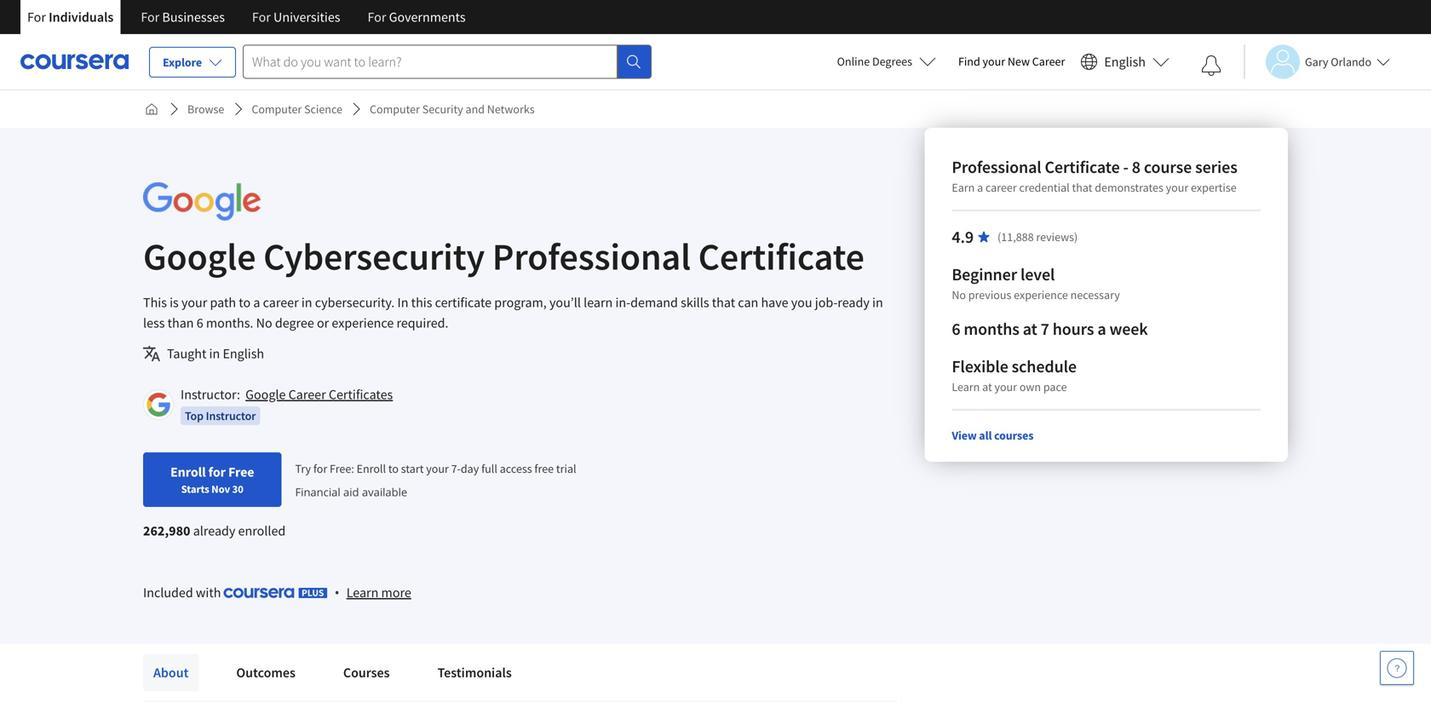 Task type: describe. For each thing, give the bounding box(es) containing it.
your inside flexible schedule learn at your own pace
[[995, 379, 1017, 394]]

coursera image
[[20, 48, 129, 75]]

orlando
[[1331, 54, 1372, 69]]

home image
[[145, 102, 158, 116]]

testimonials
[[438, 664, 512, 681]]

english inside button
[[1104, 53, 1146, 70]]

online degrees
[[837, 54, 912, 69]]

with
[[196, 584, 221, 601]]

credential
[[1019, 180, 1070, 195]]

0 horizontal spatial in
[[209, 345, 220, 362]]

start
[[401, 461, 424, 476]]

program,
[[494, 294, 547, 311]]

than
[[168, 314, 194, 331]]

earn
[[952, 180, 975, 195]]

show notifications image
[[1201, 55, 1222, 76]]

coursera plus image
[[224, 588, 328, 598]]

networks
[[487, 101, 535, 117]]

find
[[958, 54, 980, 69]]

nov
[[211, 482, 230, 496]]

for for try
[[313, 461, 327, 476]]

•
[[335, 583, 340, 601]]

career inside instructor: google career certificates top instructor
[[289, 386, 326, 403]]

series
[[1195, 156, 1238, 178]]

aid
[[343, 484, 359, 499]]

for universities
[[252, 9, 340, 26]]

instructor
[[206, 408, 256, 423]]

starts
[[181, 482, 209, 496]]

gary orlando button
[[1244, 45, 1391, 79]]

view
[[952, 428, 977, 443]]

or
[[317, 314, 329, 331]]

universities
[[274, 9, 340, 26]]

experience inside the beginner level no previous experience necessary
[[1014, 287, 1068, 302]]

course
[[1144, 156, 1192, 178]]

find your new career link
[[950, 51, 1074, 72]]

7
[[1041, 318, 1050, 340]]

google career certificates link
[[245, 386, 393, 403]]

outcomes link
[[226, 654, 306, 691]]

2 horizontal spatial in
[[872, 294, 883, 311]]

explore button
[[149, 47, 236, 78]]

about link
[[143, 654, 199, 691]]

access
[[500, 461, 532, 476]]

• learn more
[[335, 583, 411, 601]]

you'll
[[550, 294, 581, 311]]

included with
[[143, 584, 224, 601]]

all
[[979, 428, 992, 443]]

for governments
[[368, 9, 466, 26]]

months
[[964, 318, 1020, 340]]

have
[[761, 294, 789, 311]]

enroll inside enroll for free starts nov 30
[[170, 463, 206, 481]]

top
[[185, 408, 204, 423]]

cybersecurity.
[[315, 294, 395, 311]]

(11,888
[[998, 229, 1034, 245]]

computer science
[[252, 101, 343, 117]]

0 horizontal spatial professional
[[492, 233, 691, 280]]

google cybersecurity professional certificate
[[143, 233, 865, 280]]

more
[[381, 584, 411, 601]]

degrees
[[872, 54, 912, 69]]

free:
[[330, 461, 354, 476]]

that inside professional certificate - 8 course series earn a career credential that demonstrates your expertise
[[1072, 180, 1093, 195]]

google career certificates image
[[146, 392, 171, 417]]

expertise
[[1191, 180, 1237, 195]]

help center image
[[1387, 658, 1408, 678]]

certificates
[[329, 386, 393, 403]]

experience inside this is your path to a career in cybersecurity. in this certificate program, you'll learn in-demand skills that can have you job-ready in less than 6 months. no degree or experience required.
[[332, 314, 394, 331]]

flexible schedule learn at your own pace
[[952, 356, 1077, 394]]

english button
[[1074, 34, 1177, 89]]

no inside the beginner level no previous experience necessary
[[952, 287, 966, 302]]

view all courses link
[[952, 428, 1034, 443]]

computer security and networks link
[[363, 94, 542, 124]]

required.
[[397, 314, 449, 331]]

science
[[304, 101, 343, 117]]

for businesses
[[141, 9, 225, 26]]

level
[[1021, 264, 1055, 285]]

beginner level no previous experience necessary
[[952, 264, 1120, 302]]

courses
[[343, 664, 390, 681]]

0 vertical spatial google
[[143, 233, 256, 280]]

path
[[210, 294, 236, 311]]

google inside instructor: google career certificates top instructor
[[245, 386, 286, 403]]

financial
[[295, 484, 340, 499]]

computer for computer security and networks
[[370, 101, 420, 117]]

your right find
[[983, 54, 1005, 69]]

0 horizontal spatial certificate
[[698, 233, 865, 280]]

months.
[[206, 314, 253, 331]]

your inside try for free: enroll to start your 7-day full access free trial financial aid available
[[426, 461, 449, 476]]

banner navigation
[[14, 0, 479, 34]]

hours
[[1053, 318, 1094, 340]]

30
[[232, 482, 244, 496]]

computer for computer science
[[252, 101, 302, 117]]

individuals
[[49, 9, 114, 26]]

try for free: enroll to start your 7-day full access free trial financial aid available
[[295, 461, 576, 499]]

professional certificate - 8 course series earn a career credential that demonstrates your expertise
[[952, 156, 1238, 195]]

demonstrates
[[1095, 180, 1164, 195]]

1 horizontal spatial 6
[[952, 318, 961, 340]]

explore
[[163, 55, 202, 70]]

online
[[837, 54, 870, 69]]



Task type: vqa. For each thing, say whether or not it's contained in the screenshot.
'unlimited access to 7,000+ world-class courses, hands-on projects, and job-ready certificate programs—all included in your subscription'
no



Task type: locate. For each thing, give the bounding box(es) containing it.
free
[[228, 463, 254, 481]]

trial
[[556, 461, 576, 476]]

learn inside flexible schedule learn at your own pace
[[952, 379, 980, 394]]

1 horizontal spatial at
[[1023, 318, 1038, 340]]

0 horizontal spatial to
[[239, 294, 251, 311]]

a for 6 months at 7 hours a week
[[1098, 318, 1106, 340]]

a right path
[[253, 294, 260, 311]]

schedule
[[1012, 356, 1077, 377]]

google up path
[[143, 233, 256, 280]]

-
[[1123, 156, 1129, 178]]

1 vertical spatial career
[[289, 386, 326, 403]]

a inside professional certificate - 8 course series earn a career credential that demonstrates your expertise
[[977, 180, 983, 195]]

0 vertical spatial learn
[[952, 379, 980, 394]]

for for businesses
[[141, 9, 160, 26]]

1 horizontal spatial for
[[313, 461, 327, 476]]

None search field
[[243, 45, 652, 79]]

career right new
[[1032, 54, 1065, 69]]

for left the individuals
[[27, 9, 46, 26]]

previous
[[969, 287, 1012, 302]]

professional up learn on the top of the page
[[492, 233, 691, 280]]

learn
[[584, 294, 613, 311]]

less
[[143, 314, 165, 331]]

that inside this is your path to a career in cybersecurity. in this certificate program, you'll learn in-demand skills that can have you job-ready in less than 6 months. no degree or experience required.
[[712, 294, 735, 311]]

courses
[[994, 428, 1034, 443]]

google up instructor
[[245, 386, 286, 403]]

no inside this is your path to a career in cybersecurity. in this certificate program, you'll learn in-demand skills that can have you job-ready in less than 6 months. no degree or experience required.
[[256, 314, 272, 331]]

1 vertical spatial career
[[263, 294, 299, 311]]

0 vertical spatial that
[[1072, 180, 1093, 195]]

that right the credential
[[1072, 180, 1093, 195]]

1 horizontal spatial no
[[952, 287, 966, 302]]

a left week
[[1098, 318, 1106, 340]]

your right is
[[181, 294, 207, 311]]

0 vertical spatial a
[[977, 180, 983, 195]]

1 horizontal spatial certificate
[[1045, 156, 1120, 178]]

no left "degree"
[[256, 314, 272, 331]]

0 horizontal spatial at
[[982, 379, 992, 394]]

instructor:
[[181, 386, 240, 403]]

1 vertical spatial experience
[[332, 314, 394, 331]]

enroll up "starts"
[[170, 463, 206, 481]]

your left 7-
[[426, 461, 449, 476]]

1 horizontal spatial that
[[1072, 180, 1093, 195]]

for for enroll
[[208, 463, 226, 481]]

google image
[[143, 182, 261, 221]]

enroll inside try for free: enroll to start your 7-day full access free trial financial aid available
[[357, 461, 386, 476]]

What do you want to learn? text field
[[243, 45, 618, 79]]

own
[[1020, 379, 1041, 394]]

professional up earn
[[952, 156, 1042, 178]]

professional inside professional certificate - 8 course series earn a career credential that demonstrates your expertise
[[952, 156, 1042, 178]]

experience down level at the right top
[[1014, 287, 1068, 302]]

1 vertical spatial learn
[[347, 584, 379, 601]]

1 horizontal spatial computer
[[370, 101, 420, 117]]

for inside try for free: enroll to start your 7-day full access free trial financial aid available
[[313, 461, 327, 476]]

computer left security
[[370, 101, 420, 117]]

security
[[422, 101, 463, 117]]

0 vertical spatial experience
[[1014, 287, 1068, 302]]

1 horizontal spatial career
[[1032, 54, 1065, 69]]

0 horizontal spatial no
[[256, 314, 272, 331]]

for for universities
[[252, 9, 271, 26]]

for for governments
[[368, 9, 386, 26]]

for left governments
[[368, 9, 386, 26]]

to for enroll
[[388, 461, 399, 476]]

no
[[952, 287, 966, 302], [256, 314, 272, 331]]

computer
[[252, 101, 302, 117], [370, 101, 420, 117]]

1 computer from the left
[[252, 101, 302, 117]]

your down course
[[1166, 180, 1189, 195]]

262,980 already enrolled
[[143, 522, 286, 539]]

this
[[411, 294, 432, 311]]

view all courses
[[952, 428, 1034, 443]]

1 horizontal spatial to
[[388, 461, 399, 476]]

2 vertical spatial a
[[1098, 318, 1106, 340]]

that
[[1072, 180, 1093, 195], [712, 294, 735, 311]]

certificate up the credential
[[1045, 156, 1120, 178]]

your inside this is your path to a career in cybersecurity. in this certificate program, you'll learn in-demand skills that can have you job-ready in less than 6 months. no degree or experience required.
[[181, 294, 207, 311]]

flexible
[[952, 356, 1009, 377]]

2 for from the left
[[141, 9, 160, 26]]

free
[[535, 461, 554, 476]]

career up "degree"
[[263, 294, 299, 311]]

for individuals
[[27, 9, 114, 26]]

to left start
[[388, 461, 399, 476]]

1 horizontal spatial english
[[1104, 53, 1146, 70]]

to for path
[[239, 294, 251, 311]]

0 horizontal spatial that
[[712, 294, 735, 311]]

financial aid available button
[[295, 484, 407, 499]]

1 vertical spatial no
[[256, 314, 272, 331]]

taught in english
[[167, 345, 264, 362]]

6 left the months
[[952, 318, 961, 340]]

1 horizontal spatial enroll
[[357, 461, 386, 476]]

(11,888 reviews)
[[998, 229, 1078, 245]]

for up nov
[[208, 463, 226, 481]]

0 horizontal spatial experience
[[332, 314, 394, 331]]

1 horizontal spatial career
[[986, 180, 1017, 195]]

career
[[1032, 54, 1065, 69], [289, 386, 326, 403]]

career inside professional certificate - 8 course series earn a career credential that demonstrates your expertise
[[986, 180, 1017, 195]]

0 vertical spatial professional
[[952, 156, 1042, 178]]

learn inside • learn more
[[347, 584, 379, 601]]

0 vertical spatial no
[[952, 287, 966, 302]]

in right the "ready"
[[872, 294, 883, 311]]

google
[[143, 233, 256, 280], [245, 386, 286, 403]]

0 vertical spatial to
[[239, 294, 251, 311]]

6 right the than at top left
[[197, 314, 203, 331]]

0 horizontal spatial computer
[[252, 101, 302, 117]]

4 for from the left
[[368, 9, 386, 26]]

at down flexible
[[982, 379, 992, 394]]

4.9
[[952, 226, 974, 248]]

1 vertical spatial to
[[388, 461, 399, 476]]

gary orlando
[[1305, 54, 1372, 69]]

for for individuals
[[27, 9, 46, 26]]

for left businesses
[[141, 9, 160, 26]]

2 horizontal spatial a
[[1098, 318, 1106, 340]]

taught
[[167, 345, 206, 362]]

learn right •
[[347, 584, 379, 601]]

testimonials link
[[427, 654, 522, 691]]

1 horizontal spatial learn
[[952, 379, 980, 394]]

computer inside computer security and networks link
[[370, 101, 420, 117]]

computer inside computer science link
[[252, 101, 302, 117]]

cybersecurity
[[263, 233, 485, 280]]

certificate
[[1045, 156, 1120, 178], [698, 233, 865, 280]]

try
[[295, 461, 311, 476]]

1 vertical spatial at
[[982, 379, 992, 394]]

0 vertical spatial career
[[986, 180, 1017, 195]]

browse link
[[181, 94, 231, 124]]

courses link
[[333, 654, 400, 691]]

beginner
[[952, 264, 1017, 285]]

0 horizontal spatial career
[[263, 294, 299, 311]]

in right taught
[[209, 345, 220, 362]]

for
[[313, 461, 327, 476], [208, 463, 226, 481]]

career inside the 'find your new career' link
[[1032, 54, 1065, 69]]

1 vertical spatial google
[[245, 386, 286, 403]]

1 horizontal spatial a
[[977, 180, 983, 195]]

your
[[983, 54, 1005, 69], [1166, 180, 1189, 195], [181, 294, 207, 311], [995, 379, 1017, 394], [426, 461, 449, 476]]

learn
[[952, 379, 980, 394], [347, 584, 379, 601]]

in up "degree"
[[301, 294, 312, 311]]

no left the 'previous'
[[952, 287, 966, 302]]

learn down flexible
[[952, 379, 980, 394]]

for inside enroll for free starts nov 30
[[208, 463, 226, 481]]

1 vertical spatial certificate
[[698, 233, 865, 280]]

1 horizontal spatial in
[[301, 294, 312, 311]]

experience down cybersecurity.
[[332, 314, 394, 331]]

computer security and networks
[[370, 101, 535, 117]]

pace
[[1044, 379, 1067, 394]]

degree
[[275, 314, 314, 331]]

week
[[1110, 318, 1148, 340]]

job-
[[815, 294, 838, 311]]

already
[[193, 522, 235, 539]]

1 for from the left
[[27, 9, 46, 26]]

enrolled
[[238, 522, 286, 539]]

1 vertical spatial professional
[[492, 233, 691, 280]]

that left can
[[712, 294, 735, 311]]

1 vertical spatial a
[[253, 294, 260, 311]]

online degrees button
[[824, 43, 950, 80]]

career right earn
[[986, 180, 1017, 195]]

outcomes
[[236, 664, 296, 681]]

instructor: google career certificates top instructor
[[181, 386, 393, 423]]

in
[[397, 294, 409, 311]]

to right path
[[239, 294, 251, 311]]

0 vertical spatial english
[[1104, 53, 1146, 70]]

to inside try for free: enroll to start your 7-day full access free trial financial aid available
[[388, 461, 399, 476]]

certificate up have
[[698, 233, 865, 280]]

0 horizontal spatial a
[[253, 294, 260, 311]]

262,980
[[143, 522, 190, 539]]

enroll up 'available' on the bottom of page
[[357, 461, 386, 476]]

6 months at 7 hours a week
[[952, 318, 1148, 340]]

0 horizontal spatial career
[[289, 386, 326, 403]]

ready
[[838, 294, 870, 311]]

0 vertical spatial certificate
[[1045, 156, 1120, 178]]

2 computer from the left
[[370, 101, 420, 117]]

your inside professional certificate - 8 course series earn a career credential that demonstrates your expertise
[[1166, 180, 1189, 195]]

for right try at the left bottom of page
[[313, 461, 327, 476]]

a for this is your path to a career in cybersecurity. in this certificate program, you'll learn in-demand skills that can have you job-ready in less than 6 months. no degree or experience required.
[[253, 294, 260, 311]]

for
[[27, 9, 46, 26], [141, 9, 160, 26], [252, 9, 271, 26], [368, 9, 386, 26]]

1 horizontal spatial professional
[[952, 156, 1042, 178]]

0 vertical spatial career
[[1032, 54, 1065, 69]]

necessary
[[1071, 287, 1120, 302]]

computer science link
[[245, 94, 349, 124]]

0 vertical spatial at
[[1023, 318, 1038, 340]]

1 horizontal spatial experience
[[1014, 287, 1068, 302]]

this
[[143, 294, 167, 311]]

a right earn
[[977, 180, 983, 195]]

available
[[362, 484, 407, 499]]

english
[[1104, 53, 1146, 70], [223, 345, 264, 362]]

businesses
[[162, 9, 225, 26]]

reviews)
[[1036, 229, 1078, 245]]

for left universities
[[252, 9, 271, 26]]

is
[[170, 294, 179, 311]]

3 for from the left
[[252, 9, 271, 26]]

gary
[[1305, 54, 1329, 69]]

7-
[[451, 461, 461, 476]]

computer left science
[[252, 101, 302, 117]]

demand
[[631, 294, 678, 311]]

at inside flexible schedule learn at your own pace
[[982, 379, 992, 394]]

0 horizontal spatial for
[[208, 463, 226, 481]]

in
[[301, 294, 312, 311], [872, 294, 883, 311], [209, 345, 220, 362]]

0 horizontal spatial enroll
[[170, 463, 206, 481]]

governments
[[389, 9, 466, 26]]

day
[[461, 461, 479, 476]]

your left own
[[995, 379, 1017, 394]]

you
[[791, 294, 812, 311]]

career inside this is your path to a career in cybersecurity. in this certificate program, you'll learn in-demand skills that can have you job-ready in less than 6 months. no degree or experience required.
[[263, 294, 299, 311]]

browse
[[187, 101, 224, 117]]

0 horizontal spatial english
[[223, 345, 264, 362]]

6 inside this is your path to a career in cybersecurity. in this certificate program, you'll learn in-demand skills that can have you job-ready in less than 6 months. no degree or experience required.
[[197, 314, 203, 331]]

to inside this is your path to a career in cybersecurity. in this certificate program, you'll learn in-demand skills that can have you job-ready in less than 6 months. no degree or experience required.
[[239, 294, 251, 311]]

a inside this is your path to a career in cybersecurity. in this certificate program, you'll learn in-demand skills that can have you job-ready in less than 6 months. no degree or experience required.
[[253, 294, 260, 311]]

0 horizontal spatial 6
[[197, 314, 203, 331]]

at left 7
[[1023, 318, 1038, 340]]

certificate inside professional certificate - 8 course series earn a career credential that demonstrates your expertise
[[1045, 156, 1120, 178]]

1 vertical spatial english
[[223, 345, 264, 362]]

full
[[481, 461, 498, 476]]

1 vertical spatial that
[[712, 294, 735, 311]]

career left certificates
[[289, 386, 326, 403]]

0 horizontal spatial learn
[[347, 584, 379, 601]]



